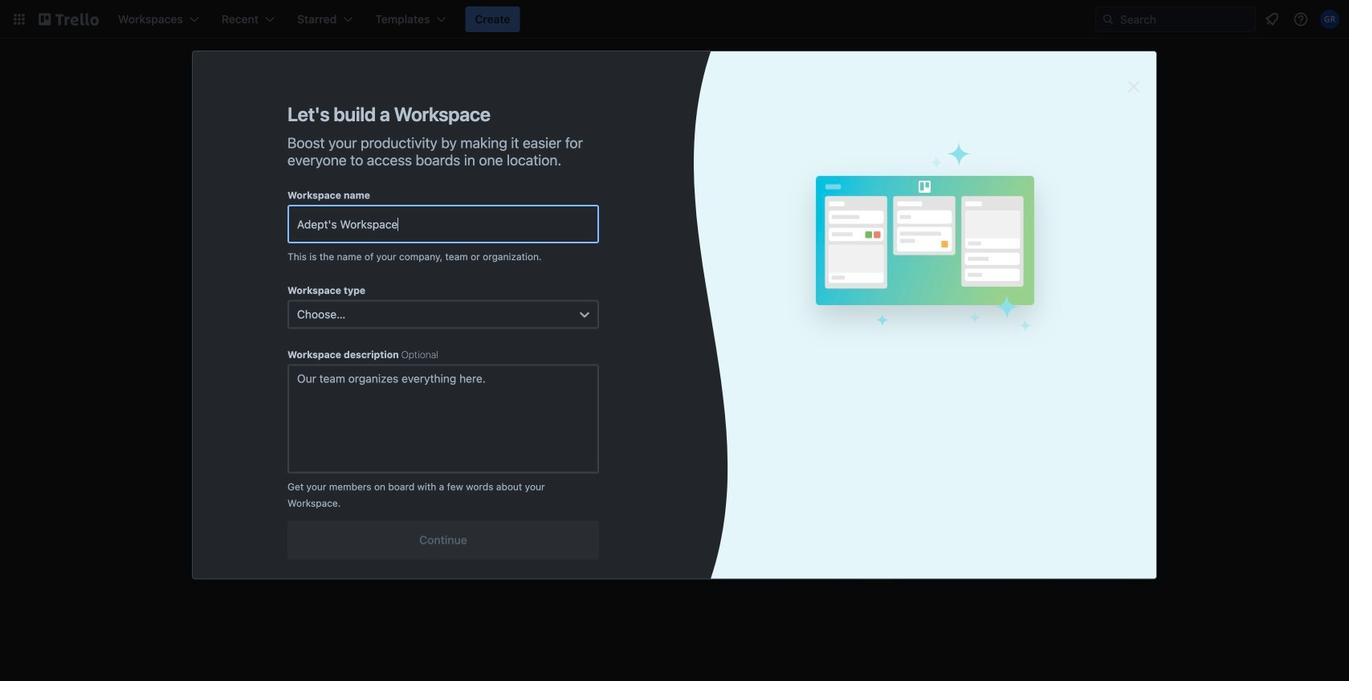 Task type: vqa. For each thing, say whether or not it's contained in the screenshot.
Greg Robinson (Gregrobinson96) icon
yes



Task type: describe. For each thing, give the bounding box(es) containing it.
Our team organizes everything here. text field
[[288, 364, 599, 474]]

search image
[[1102, 13, 1115, 26]]

0 notifications image
[[1263, 10, 1282, 29]]

open information menu image
[[1294, 11, 1310, 27]]

Search field
[[1096, 6, 1257, 32]]



Task type: locate. For each thing, give the bounding box(es) containing it.
greg robinson (gregrobinson96) image
[[1321, 10, 1340, 29]]

Taco's Co. text field
[[288, 205, 599, 243]]

primary element
[[0, 0, 1350, 39]]



